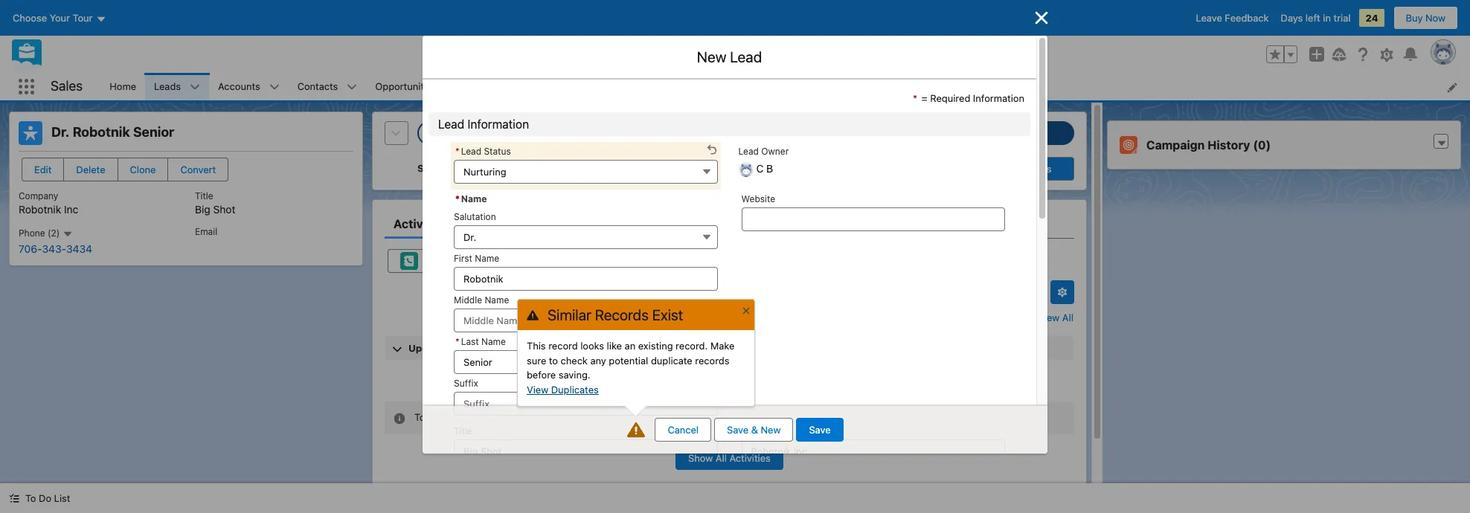 Task type: describe. For each thing, give the bounding box(es) containing it.
quotes list item
[[769, 73, 838, 100]]

dashboards list item
[[605, 73, 696, 100]]

similar records exist
[[548, 307, 683, 324]]

by
[[644, 382, 655, 394]]

opportunities
[[375, 80, 437, 92]]

make
[[711, 340, 735, 352]]

lead owner
[[739, 145, 789, 157]]

new event
[[662, 255, 710, 267]]

days left in trial
[[1281, 12, 1351, 24]]

any
[[590, 355, 606, 366]]

leads
[[154, 80, 181, 92]]

new task button
[[507, 249, 599, 273]]

save for save
[[809, 424, 831, 436]]

1 horizontal spatial email
[[966, 287, 990, 299]]

leave feedback link
[[1196, 12, 1269, 24]]

706-343-3434
[[19, 242, 92, 255]]

event
[[685, 255, 710, 267]]

Middle Name text field
[[454, 308, 718, 332]]

=
[[922, 92, 928, 104]]

filters.
[[612, 412, 641, 423]]

cancel
[[668, 424, 699, 436]]

view inside this record looks like an existing record. make sure to check any potential duplicate records before saving. view duplicates
[[527, 384, 549, 396]]

* last name
[[455, 336, 506, 347]]

and inside no activities to show. get started by sending an email, scheduling a task, and more.
[[823, 382, 840, 394]]

new task
[[544, 255, 587, 267]]

first name
[[454, 253, 499, 264]]

cancel button
[[655, 418, 711, 442]]

dashboards
[[614, 80, 668, 92]]

name left the this
[[482, 336, 506, 347]]

7
[[860, 287, 866, 299]]

contacts
[[297, 80, 338, 92]]

overdue
[[470, 342, 510, 354]]

buy now button
[[1393, 6, 1459, 30]]

task,
[[799, 382, 821, 394]]

2 • from the left
[[958, 287, 963, 299]]

0 horizontal spatial information
[[468, 117, 529, 131]]

log a call
[[424, 255, 468, 267]]

path options list box
[[417, 121, 1075, 145]]

& for upcoming
[[460, 342, 467, 354]]

contacts link
[[289, 73, 347, 100]]

task
[[566, 255, 587, 267]]

home
[[110, 80, 136, 92]]

all for view
[[1063, 312, 1074, 324]]

dr. for dr.
[[464, 231, 476, 243]]

24
[[1366, 12, 1379, 24]]

check
[[561, 355, 588, 366]]

this record looks like an existing record. make sure to check any potential duplicate records before saving. view duplicates
[[527, 340, 735, 396]]

(0)
[[1253, 138, 1271, 152]]

* for * company
[[743, 425, 747, 436]]

view duplicates link
[[527, 384, 599, 396]]

title for title big shot
[[195, 191, 213, 202]]

Salutation button
[[454, 225, 718, 249]]

accounts list item
[[209, 73, 289, 100]]

filters:
[[805, 287, 836, 299]]

reports list item
[[696, 73, 769, 100]]

lead up reports list item at top
[[730, 48, 762, 65]]

no
[[682, 368, 695, 380]]

save button
[[797, 418, 844, 442]]

required
[[930, 92, 971, 104]]

lead down path options list box
[[739, 145, 759, 157]]

delete button
[[64, 158, 118, 182]]

sending
[[658, 382, 694, 394]]

similar
[[548, 307, 592, 324]]

suffix
[[454, 378, 478, 389]]

reports
[[705, 80, 740, 92]]

* for * lead status
[[455, 145, 460, 157]]

show
[[688, 452, 713, 464]]

forecasts link
[[543, 73, 605, 100]]

website
[[742, 193, 776, 204]]

Last Name text field
[[454, 350, 718, 374]]

salutation
[[454, 211, 496, 222]]

Website text field
[[742, 207, 1005, 231]]

text default image for to change what's shown, try changing your filters.
[[394, 413, 406, 425]]

edit
[[34, 164, 52, 176]]

records
[[695, 355, 730, 366]]

First Name text field
[[454, 267, 718, 291]]

campaign
[[1147, 138, 1205, 152]]

view all link
[[1037, 306, 1075, 330]]

contacts list item
[[289, 73, 366, 100]]

lead up * lead status
[[438, 117, 465, 131]]

last for *
[[461, 336, 479, 347]]

trial
[[1334, 12, 1351, 24]]

similar records exist dialog
[[517, 299, 755, 418]]

changing
[[546, 412, 587, 423]]

log
[[424, 255, 441, 267]]

email,
[[710, 382, 736, 394]]

dr. for dr. robotnik senior
[[51, 124, 70, 140]]

quotes
[[778, 80, 810, 92]]

show all activities
[[688, 452, 771, 464]]

big
[[195, 203, 210, 216]]

view inside view all link
[[1038, 312, 1060, 324]]

3434
[[66, 242, 92, 255]]

1 • from the left
[[892, 287, 896, 299]]

convert button
[[168, 158, 229, 182]]

leave feedback
[[1196, 12, 1269, 24]]

to for to do list
[[25, 493, 36, 505]]

save for save & new
[[727, 424, 749, 436]]

converted inside button
[[973, 163, 1020, 175]]

upcoming & overdue
[[409, 342, 510, 354]]

an inside no activities to show. get started by sending an email, scheduling a task, and more.
[[696, 382, 707, 394]]

company inside 'company robotnik inc'
[[19, 191, 58, 202]]

accounts link
[[209, 73, 269, 100]]

status for select converted status
[[1023, 163, 1052, 175]]

owner
[[761, 145, 789, 157]]

Lead Status, Nurturing button
[[454, 160, 718, 183]]

days
[[868, 287, 889, 299]]

duplicate
[[651, 355, 693, 366]]

filters: last 7 days • my activities • email and events
[[805, 287, 1042, 299]]

Suffix text field
[[454, 392, 718, 416]]



Task type: locate. For each thing, give the bounding box(es) containing it.
1 horizontal spatial converted
[[973, 163, 1020, 175]]

calendar link
[[465, 73, 524, 100]]

* name
[[455, 193, 487, 204]]

view all
[[1038, 312, 1074, 324]]

1 vertical spatial robotnik
[[19, 203, 61, 216]]

1 vertical spatial company
[[749, 425, 788, 436]]

email left events
[[966, 287, 990, 299]]

0 horizontal spatial last
[[461, 336, 479, 347]]

text default image left change
[[394, 413, 406, 425]]

None text field
[[742, 439, 1005, 463]]

activities right my
[[915, 287, 956, 299]]

1 horizontal spatial an
[[696, 382, 707, 394]]

robotnik left inc on the left top
[[19, 203, 61, 216]]

select converted status button
[[920, 157, 1075, 181]]

dr. down salutation
[[464, 231, 476, 243]]

save
[[727, 424, 749, 436], [809, 424, 831, 436]]

to inside this record looks like an existing record. make sure to check any potential duplicate records before saving. view duplicates
[[549, 355, 558, 366]]

& up activities
[[751, 424, 758, 436]]

0 horizontal spatial all
[[716, 452, 727, 464]]

0 horizontal spatial activities
[[697, 368, 738, 380]]

name up salutation
[[461, 193, 487, 204]]

1 horizontal spatial company
[[749, 425, 788, 436]]

dashboards link
[[605, 73, 677, 100]]

new for new lead
[[697, 48, 727, 65]]

0 vertical spatial information
[[973, 92, 1025, 104]]

new event button
[[626, 249, 723, 273]]

to right sure on the bottom left of page
[[549, 355, 558, 366]]

text default image inside to change what's shown, try changing your filters. status
[[394, 413, 406, 425]]

shown,
[[496, 412, 528, 423]]

opportunities link
[[366, 73, 446, 100]]

0 vertical spatial and
[[992, 287, 1009, 299]]

to do list
[[25, 493, 70, 505]]

1 horizontal spatial view
[[1038, 312, 1060, 324]]

0 vertical spatial to
[[414, 412, 425, 423]]

:
[[449, 162, 452, 174]]

save & new button
[[714, 418, 794, 442]]

robotnik inside 'company robotnik inc'
[[19, 203, 61, 216]]

company down edit
[[19, 191, 58, 202]]

1 vertical spatial title
[[454, 425, 472, 436]]

left
[[1306, 12, 1321, 24]]

leads list item
[[145, 73, 209, 100]]

title down what's
[[454, 425, 472, 436]]

0 horizontal spatial to
[[549, 355, 558, 366]]

0 horizontal spatial view
[[527, 384, 549, 396]]

1 vertical spatial text default image
[[9, 494, 19, 504]]

all inside button
[[716, 452, 727, 464]]

1 vertical spatial dr.
[[464, 231, 476, 243]]

lead
[[730, 48, 762, 65], [438, 117, 465, 131], [461, 145, 482, 157], [739, 145, 759, 157]]

last right upcoming
[[461, 336, 479, 347]]

upcoming
[[409, 342, 457, 354]]

title inside "title big shot"
[[195, 191, 213, 202]]

lead image
[[19, 121, 42, 145]]

0 horizontal spatial dr.
[[51, 124, 70, 140]]

0 vertical spatial robotnik
[[73, 124, 130, 140]]

* left overdue
[[455, 336, 460, 347]]

dr.
[[51, 124, 70, 140], [464, 231, 476, 243]]

text default image inside to do list button
[[9, 494, 19, 504]]

0 vertical spatial email
[[195, 226, 217, 237]]

last for filters:
[[838, 287, 857, 299]]

1 horizontal spatial and
[[992, 287, 1009, 299]]

status inside button
[[1023, 163, 1052, 175]]

new inside button
[[662, 255, 682, 267]]

name for * name
[[461, 193, 487, 204]]

company robotnik inc
[[19, 191, 78, 216]]

robotnik for company
[[19, 203, 61, 216]]

company up activities
[[749, 425, 788, 436]]

view down before
[[527, 384, 549, 396]]

opportunities list item
[[366, 73, 465, 100]]

forecasts
[[552, 80, 596, 92]]

existing
[[638, 340, 673, 352]]

name for first name
[[475, 253, 499, 264]]

email down big
[[195, 226, 217, 237]]

1 vertical spatial and
[[823, 382, 840, 394]]

0 horizontal spatial to
[[25, 493, 36, 505]]

new up reports
[[697, 48, 727, 65]]

converted right select
[[973, 163, 1020, 175]]

save down task,
[[809, 424, 831, 436]]

last left 7
[[838, 287, 857, 299]]

list containing home
[[101, 73, 1470, 100]]

information up * lead status
[[468, 117, 529, 131]]

reports link
[[696, 73, 749, 100]]

* up status : converted
[[455, 145, 460, 157]]

and right task,
[[823, 382, 840, 394]]

change
[[428, 412, 461, 423]]

upcoming & overdue button
[[385, 336, 1074, 360]]

0 vertical spatial activities
[[915, 287, 956, 299]]

0 vertical spatial title
[[195, 191, 213, 202]]

1 horizontal spatial save
[[809, 424, 831, 436]]

an left email,
[[696, 382, 707, 394]]

1 save from the left
[[727, 424, 749, 436]]

new for new event
[[662, 255, 682, 267]]

to inside status
[[414, 412, 425, 423]]

0 horizontal spatial a
[[444, 255, 449, 267]]

1 vertical spatial &
[[751, 424, 758, 436]]

1 vertical spatial last
[[461, 336, 479, 347]]

1 horizontal spatial information
[[973, 92, 1025, 104]]

an up potential
[[625, 340, 636, 352]]

inc
[[64, 203, 78, 216]]

activities inside no activities to show. get started by sending an email, scheduling a task, and more.
[[697, 368, 738, 380]]

to change what's shown, try changing your filters. status
[[385, 402, 1075, 434]]

nurturing
[[464, 166, 506, 177]]

save up show all activities button
[[727, 424, 749, 436]]

campaign history (0)
[[1147, 138, 1271, 152]]

all for show
[[716, 452, 727, 464]]

dr. right lead icon
[[51, 124, 70, 140]]

new for new task
[[544, 255, 564, 267]]

name right middle
[[485, 294, 509, 305]]

1 vertical spatial information
[[468, 117, 529, 131]]

delete
[[76, 164, 105, 176]]

show all activities button
[[676, 446, 784, 470]]

• right my
[[958, 287, 963, 299]]

do
[[39, 493, 51, 505]]

* up activities
[[743, 425, 747, 436]]

to
[[414, 412, 425, 423], [25, 493, 36, 505]]

edit button
[[22, 158, 64, 182]]

a inside log a call "button"
[[444, 255, 449, 267]]

text warning image
[[628, 421, 646, 439]]

events
[[1012, 287, 1042, 299]]

dr. inside button
[[464, 231, 476, 243]]

activities
[[730, 452, 771, 464]]

0 vertical spatial to
[[549, 355, 558, 366]]

0 horizontal spatial email
[[195, 226, 217, 237]]

group
[[1267, 45, 1298, 63]]

0 vertical spatial text default image
[[394, 413, 406, 425]]

0 horizontal spatial &
[[460, 342, 467, 354]]

2 save from the left
[[809, 424, 831, 436]]

name right the first
[[475, 253, 499, 264]]

text default image left do on the left of the page
[[9, 494, 19, 504]]

days
[[1281, 12, 1303, 24]]

tab list
[[385, 209, 1075, 239]]

scheduling
[[739, 382, 788, 394]]

Title text field
[[454, 439, 718, 463]]

list
[[54, 493, 70, 505]]

new left 'task'
[[544, 255, 564, 267]]

robotnik for dr.
[[73, 124, 130, 140]]

0 horizontal spatial converted
[[455, 162, 505, 174]]

1 horizontal spatial dr.
[[464, 231, 476, 243]]

0 vertical spatial company
[[19, 191, 58, 202]]

feedback
[[1225, 12, 1269, 24]]

1 horizontal spatial a
[[791, 382, 796, 394]]

view down events
[[1038, 312, 1060, 324]]

clone button
[[117, 158, 169, 182]]

0 horizontal spatial save
[[727, 424, 749, 436]]

company
[[19, 191, 58, 202], [749, 425, 788, 436]]

a right log
[[444, 255, 449, 267]]

status : converted
[[417, 162, 505, 174]]

1 vertical spatial email
[[966, 287, 990, 299]]

& inside 'dropdown button'
[[460, 342, 467, 354]]

to inside button
[[25, 493, 36, 505]]

list
[[101, 73, 1470, 100]]

started
[[610, 382, 642, 394]]

1 vertical spatial to
[[25, 493, 36, 505]]

to left do on the left of the page
[[25, 493, 36, 505]]

* up salutation
[[455, 193, 460, 204]]

in
[[1323, 12, 1331, 24]]

0 vertical spatial a
[[444, 255, 449, 267]]

save inside save button
[[809, 424, 831, 436]]

no activities to show. get started by sending an email, scheduling a task, and more.
[[591, 368, 869, 394]]

quotes link
[[769, 73, 819, 100]]

to left show.
[[740, 368, 749, 380]]

0 vertical spatial an
[[625, 340, 636, 352]]

looks
[[581, 340, 604, 352]]

converted
[[455, 162, 505, 174], [973, 163, 1020, 175]]

activities down records
[[697, 368, 738, 380]]

converted down * lead status
[[455, 162, 505, 174]]

your
[[590, 412, 610, 423]]

text default image
[[394, 413, 406, 425], [9, 494, 19, 504]]

new up activities
[[761, 424, 781, 436]]

this
[[527, 340, 546, 352]]

all
[[1063, 312, 1074, 324], [716, 452, 727, 464]]

& inside button
[[751, 424, 758, 436]]

saving.
[[559, 369, 591, 381]]

* left =
[[913, 92, 918, 104]]

an inside this record looks like an existing record. make sure to check any potential duplicate records before saving. view duplicates
[[625, 340, 636, 352]]

accounts
[[218, 80, 260, 92]]

& left overdue
[[460, 342, 467, 354]]

1 horizontal spatial robotnik
[[73, 124, 130, 140]]

status
[[484, 145, 511, 157], [417, 162, 449, 174], [1023, 163, 1052, 175]]

1 vertical spatial to
[[740, 368, 749, 380]]

0 horizontal spatial •
[[892, 287, 896, 299]]

senior
[[133, 124, 174, 140]]

and
[[992, 287, 1009, 299], [823, 382, 840, 394]]

1 horizontal spatial to
[[740, 368, 749, 380]]

show.
[[752, 368, 778, 380]]

1 horizontal spatial &
[[751, 424, 758, 436]]

& for save
[[751, 424, 758, 436]]

1 horizontal spatial text default image
[[394, 413, 406, 425]]

1 horizontal spatial last
[[838, 287, 857, 299]]

sure
[[527, 355, 546, 366]]

0 horizontal spatial an
[[625, 340, 636, 352]]

0 horizontal spatial title
[[195, 191, 213, 202]]

343-
[[42, 242, 66, 255]]

lead up status : converted
[[461, 145, 482, 157]]

* for * last name
[[455, 336, 460, 347]]

1 vertical spatial view
[[527, 384, 549, 396]]

title up big
[[195, 191, 213, 202]]

1 vertical spatial an
[[696, 382, 707, 394]]

0 vertical spatial &
[[460, 342, 467, 354]]

new left event
[[662, 255, 682, 267]]

* for * = required information
[[913, 92, 918, 104]]

0 vertical spatial dr.
[[51, 124, 70, 140]]

robotnik up delete
[[73, 124, 130, 140]]

1 vertical spatial activities
[[697, 368, 738, 380]]

calendar list item
[[465, 73, 543, 100]]

first
[[454, 253, 472, 264]]

1 horizontal spatial status
[[484, 145, 511, 157]]

home link
[[101, 73, 145, 100]]

0 horizontal spatial text default image
[[9, 494, 19, 504]]

shot
[[213, 203, 235, 216]]

1 horizontal spatial activities
[[915, 287, 956, 299]]

information right required
[[973, 92, 1025, 104]]

lead information
[[438, 117, 529, 131]]

save inside save & new button
[[727, 424, 749, 436]]

title for title
[[454, 425, 472, 436]]

to left change
[[414, 412, 425, 423]]

to for to change what's shown, try changing your filters.
[[414, 412, 425, 423]]

0 horizontal spatial robotnik
[[19, 203, 61, 216]]

0 vertical spatial last
[[838, 287, 857, 299]]

0 horizontal spatial company
[[19, 191, 58, 202]]

get
[[591, 382, 607, 394]]

1 vertical spatial all
[[716, 452, 727, 464]]

inverse image
[[1033, 9, 1051, 27]]

a left task,
[[791, 382, 796, 394]]

0 horizontal spatial and
[[823, 382, 840, 394]]

records
[[595, 307, 649, 324]]

middle
[[454, 294, 482, 305]]

1 horizontal spatial all
[[1063, 312, 1074, 324]]

a inside no activities to show. get started by sending an email, scheduling a task, and more.
[[791, 382, 796, 394]]

now
[[1426, 12, 1446, 24]]

convert
[[180, 164, 216, 176]]

and left events
[[992, 287, 1009, 299]]

like
[[607, 340, 622, 352]]

706-343-3434 link
[[19, 242, 92, 255]]

• left my
[[892, 287, 896, 299]]

1 horizontal spatial to
[[414, 412, 425, 423]]

to inside no activities to show. get started by sending an email, scheduling a task, and more.
[[740, 368, 749, 380]]

* = required information
[[913, 92, 1025, 104]]

0 vertical spatial all
[[1063, 312, 1074, 324]]

new inside "button"
[[544, 255, 564, 267]]

1 horizontal spatial •
[[958, 287, 963, 299]]

status for * lead status
[[484, 145, 511, 157]]

new inside button
[[761, 424, 781, 436]]

try
[[531, 412, 543, 423]]

0 horizontal spatial status
[[417, 162, 449, 174]]

* for * name
[[455, 193, 460, 204]]

1 horizontal spatial title
[[454, 425, 472, 436]]

text default image for to do list
[[9, 494, 19, 504]]

record.
[[676, 340, 708, 352]]

0 vertical spatial view
[[1038, 312, 1060, 324]]

name for middle name
[[485, 294, 509, 305]]

706-
[[19, 242, 42, 255]]

2 horizontal spatial status
[[1023, 163, 1052, 175]]

to
[[549, 355, 558, 366], [740, 368, 749, 380]]

dr. robotnik senior
[[51, 124, 174, 140]]

1 vertical spatial a
[[791, 382, 796, 394]]



Task type: vqa. For each thing, say whether or not it's contained in the screenshot.
Website
yes



